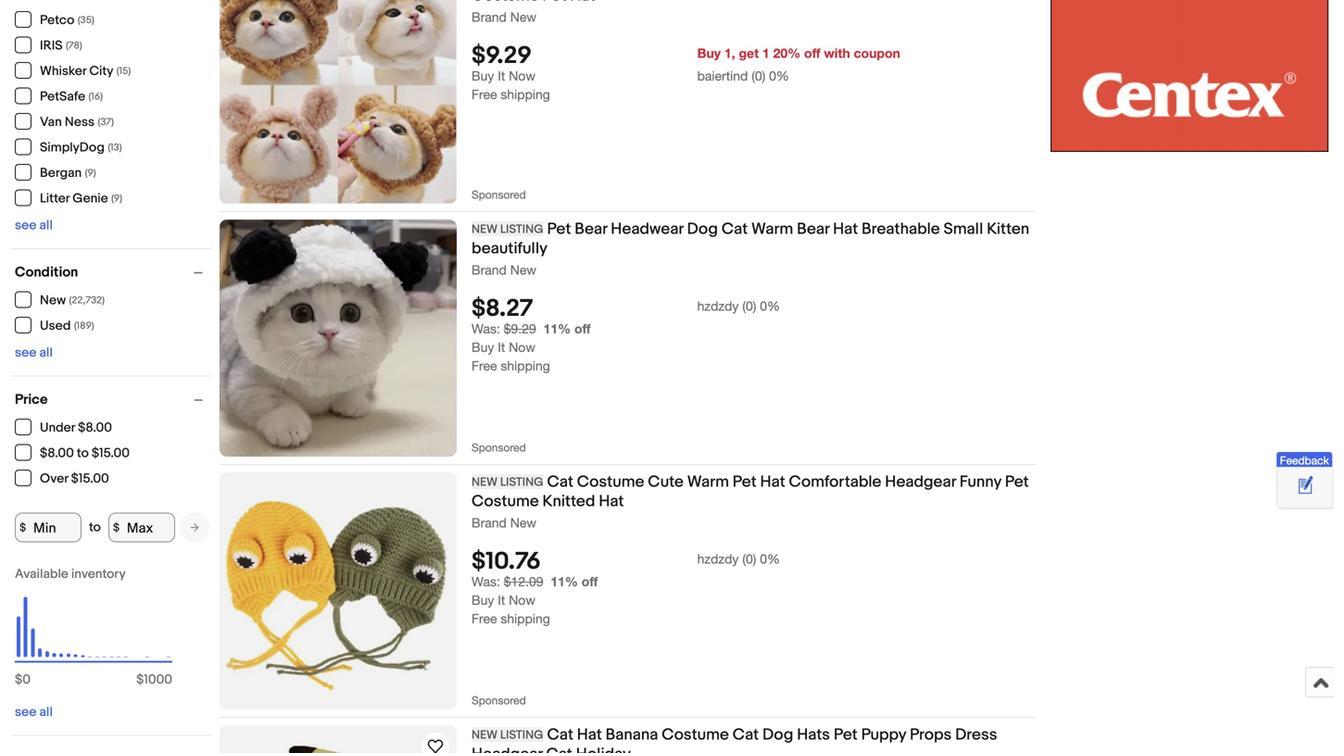 Task type: vqa. For each thing, say whether or not it's contained in the screenshot.


Task type: describe. For each thing, give the bounding box(es) containing it.
(78)
[[66, 40, 82, 52]]

over $15.00 link
[[15, 470, 110, 487]]

(189)
[[74, 320, 94, 332]]

new inside the cat hat banana costume cat dog hats pet puppy props dress headgear cat holiday heading
[[472, 729, 498, 743]]

ness
[[65, 114, 95, 130]]

sponsored text field for $9.29
[[472, 159, 536, 204]]

sponsored text field for $8.27
[[472, 413, 535, 457]]

(13)
[[108, 142, 122, 154]]

it for $8.27
[[498, 340, 506, 355]]

simplydog
[[40, 140, 105, 156]]

knitted
[[543, 492, 596, 512]]

0 vertical spatial $15.00
[[92, 446, 130, 462]]

iris
[[40, 38, 63, 54]]

see all button for price
[[15, 705, 53, 721]]

2 bear from the left
[[797, 220, 830, 239]]

condition
[[15, 264, 78, 281]]

over
[[40, 471, 68, 487]]

headwear
[[611, 220, 684, 239]]

now inside buy 1, get 1 20% off with coupon buy it now
[[509, 68, 536, 84]]

buy inside hzdzdy (0) 0% was: $9.29 11% off buy it now free shipping
[[472, 340, 494, 355]]

costume inside cat hat banana costume cat dog hats pet puppy props dress headgear cat holiday
[[662, 726, 730, 745]]

1 vertical spatial to
[[89, 520, 101, 536]]

$8.00 inside "link"
[[40, 446, 74, 462]]

condition button
[[15, 264, 211, 281]]

new listing for $10.76
[[472, 476, 544, 490]]

iris (78)
[[40, 38, 82, 54]]

hzdzdy (0) 0% was: $12.09 11% off buy it now free shipping
[[472, 552, 781, 627]]

price button
[[15, 392, 211, 408]]

baiertind
[[698, 68, 748, 84]]

new (22,732)
[[40, 293, 105, 309]]

hzdzdy (0) 0% was: $9.29 11% off buy it now free shipping
[[472, 299, 781, 374]]

petsafe (16)
[[40, 89, 103, 105]]

pet inside pet bear headwear dog cat warm bear hat breathable small kitten beautifully
[[547, 220, 571, 239]]

Maximum Value in $ text field
[[108, 513, 175, 543]]

sponsored for $9.29
[[472, 188, 526, 201]]

van ness (37)
[[40, 114, 114, 130]]

shipping for $8.27
[[501, 358, 551, 374]]

brand new for $10.76
[[472, 515, 537, 531]]

over $15.00
[[40, 471, 109, 487]]

1 all from the top
[[39, 218, 53, 234]]

(16)
[[89, 91, 103, 103]]

see all for condition
[[15, 345, 53, 361]]

0% for $10.76
[[760, 552, 781, 567]]

genie
[[73, 191, 108, 207]]

comfortable
[[789, 473, 882, 492]]

(15)
[[117, 65, 131, 77]]

available inventory
[[15, 567, 126, 583]]

cat hat banana costume cat dog hats pet puppy props dress headgear cat holiday image
[[220, 726, 457, 754]]

all for condition
[[39, 345, 53, 361]]

pet inside cat hat banana costume cat dog hats pet puppy props dress headgear cat holiday
[[834, 726, 858, 745]]

whisker city (15)
[[40, 64, 131, 79]]

puppy
[[862, 726, 907, 745]]

kitten
[[987, 220, 1030, 239]]

cat inside cat costume cute warm pet hat comfortable headgear funny pet costume knitted hat
[[547, 473, 574, 492]]

all for price
[[39, 705, 53, 721]]

0 horizontal spatial costume
[[472, 492, 539, 512]]

simplydog (13)
[[40, 140, 122, 156]]

cat costume cute warm pet hat comfortable headgear funny pet costume knitted hat image
[[220, 473, 457, 710]]

buy inside the hzdzdy (0) 0% was: $12.09 11% off buy it now free shipping
[[472, 593, 494, 608]]

buy 1, get 1 20% off with coupon buy it now
[[472, 46, 901, 84]]

off for $10.76
[[582, 575, 598, 590]]

with
[[825, 46, 851, 61]]

1 see all from the top
[[15, 218, 53, 234]]

$8.00 to $15.00 link
[[15, 445, 131, 462]]

Minimum Value in $ text field
[[15, 513, 82, 543]]

11% for $8.27
[[544, 321, 571, 337]]

1 horizontal spatial $8.00
[[78, 420, 112, 436]]

(35)
[[78, 14, 94, 26]]

0
[[22, 673, 31, 688]]

$10.76
[[472, 548, 541, 577]]

headgear inside cat hat banana costume cat dog hats pet puppy props dress headgear cat holiday
[[472, 745, 543, 754]]

warm inside pet bear headwear dog cat warm bear hat breathable small kitten beautifully
[[752, 220, 794, 239]]

cat inside pet bear headwear dog cat warm bear hat breathable small kitten beautifully
[[722, 220, 748, 239]]

whisker
[[40, 64, 86, 79]]

inventory
[[71, 567, 126, 583]]

0% for $8.27
[[760, 299, 781, 314]]

get
[[739, 46, 759, 61]]

shipping inside baiertind (0) 0% free shipping
[[501, 87, 551, 102]]

new listing for $8.27
[[472, 222, 544, 237]]

$8.27
[[472, 295, 533, 324]]

see for price
[[15, 705, 37, 721]]

coupon
[[854, 46, 901, 61]]

$12.09
[[504, 575, 544, 590]]

1 see all button from the top
[[15, 218, 53, 234]]

used
[[40, 318, 71, 334]]

litter
[[40, 191, 70, 207]]

petsafe
[[40, 89, 85, 105]]

brand for $8.27
[[472, 262, 507, 278]]

available
[[15, 567, 68, 583]]

$ 1000
[[136, 673, 172, 688]]

cute
[[648, 473, 684, 492]]

brand for $9.29
[[472, 9, 507, 25]]

van
[[40, 114, 62, 130]]

hat left comfortable
[[761, 473, 786, 492]]

see all button for condition
[[15, 345, 53, 361]]

pet right cute at bottom
[[733, 473, 757, 492]]



Task type: locate. For each thing, give the bounding box(es) containing it.
1 vertical spatial (0)
[[743, 299, 757, 314]]

2 see all button from the top
[[15, 345, 53, 361]]

pet bear headwear dog cat warm bear hat breathable small kitten beautifully heading
[[472, 220, 1030, 259]]

all
[[39, 218, 53, 234], [39, 345, 53, 361], [39, 705, 53, 721]]

1 sponsored text field from the top
[[472, 159, 536, 204]]

1 see from the top
[[15, 218, 37, 234]]

buy
[[698, 46, 721, 61], [472, 68, 494, 84], [472, 340, 494, 355], [472, 593, 494, 608]]

see all button down 0
[[15, 705, 53, 721]]

free inside baiertind (0) 0% free shipping
[[472, 87, 497, 102]]

$9.29 inside hzdzdy (0) 0% was: $9.29 11% off buy it now free shipping
[[504, 321, 537, 337]]

1 horizontal spatial costume
[[577, 473, 645, 492]]

warm inside cat costume cute warm pet hat comfortable headgear funny pet costume knitted hat
[[688, 473, 730, 492]]

sponsored inside sponsored text field
[[472, 694, 526, 707]]

2 vertical spatial now
[[509, 593, 536, 608]]

2 hzdzdy from the top
[[698, 552, 739, 567]]

litter genie (9)
[[40, 191, 122, 207]]

see
[[15, 218, 37, 234], [15, 345, 37, 361], [15, 705, 37, 721]]

hzdzdy
[[698, 299, 739, 314], [698, 552, 739, 567]]

1,
[[725, 46, 736, 61]]

free for $8.27
[[472, 358, 497, 374]]

1 vertical spatial it
[[498, 340, 506, 355]]

1 sponsored from the top
[[472, 188, 526, 201]]

see down 0
[[15, 705, 37, 721]]

sponsored for $8.27
[[472, 441, 526, 454]]

0% inside hzdzdy (0) 0% was: $9.29 11% off buy it now free shipping
[[760, 299, 781, 314]]

listing for $10.76
[[501, 476, 544, 490]]

1 vertical spatial hzdzdy
[[698, 552, 739, 567]]

listing up knitted
[[501, 476, 544, 490]]

1 vertical spatial all
[[39, 345, 53, 361]]

0 vertical spatial shipping
[[501, 87, 551, 102]]

3 brand from the top
[[472, 515, 507, 531]]

3 it from the top
[[498, 593, 506, 608]]

0 vertical spatial sponsored
[[472, 188, 526, 201]]

3 now from the top
[[509, 593, 536, 608]]

2 vertical spatial brand
[[472, 515, 507, 531]]

see for condition
[[15, 345, 37, 361]]

bear left 'headwear'
[[575, 220, 608, 239]]

costume right the banana
[[662, 726, 730, 745]]

hat inside cat hat banana costume cat dog hats pet puppy props dress headgear cat holiday
[[577, 726, 602, 745]]

dog left hats
[[763, 726, 794, 745]]

banana
[[606, 726, 659, 745]]

1 horizontal spatial to
[[89, 520, 101, 536]]

2 was: from the top
[[472, 575, 500, 590]]

0 vertical spatial dog
[[687, 220, 718, 239]]

1 hzdzdy from the top
[[698, 299, 739, 314]]

off left with
[[805, 46, 821, 61]]

2 see from the top
[[15, 345, 37, 361]]

3 see from the top
[[15, 705, 37, 721]]

hzdzdy for $8.27
[[698, 299, 739, 314]]

free for $10.76
[[472, 612, 497, 627]]

it
[[498, 68, 506, 84], [498, 340, 506, 355], [498, 593, 506, 608]]

(37)
[[98, 116, 114, 128]]

hzdzdy down cat costume cute warm pet hat comfortable headgear funny pet costume knitted hat heading
[[698, 552, 739, 567]]

price
[[15, 392, 48, 408]]

pet right funny
[[1006, 473, 1030, 492]]

1 vertical spatial headgear
[[472, 745, 543, 754]]

1 vertical spatial brand
[[472, 262, 507, 278]]

listing down sponsored text field
[[501, 729, 544, 743]]

watch cat hat banana costume cat dog hats pet puppy props dress headgear cat holiday image
[[425, 736, 447, 754]]

pet bear headwear dog cat warm bear hat breathable small kitten beautifully
[[472, 220, 1030, 259]]

hzdzdy inside the hzdzdy (0) 0% was: $12.09 11% off buy it now free shipping
[[698, 552, 739, 567]]

$ 0
[[15, 673, 31, 688]]

0 horizontal spatial $8.00
[[40, 446, 74, 462]]

advertisement region
[[1051, 0, 1329, 152]]

1
[[763, 46, 770, 61]]

new listing inside the cat hat banana costume cat dog hats pet puppy props dress headgear cat holiday heading
[[472, 729, 544, 743]]

listing inside cat costume cute warm pet hat comfortable headgear funny pet costume knitted hat heading
[[501, 476, 544, 490]]

2 all from the top
[[39, 345, 53, 361]]

2 see all from the top
[[15, 345, 53, 361]]

0 vertical spatial free
[[472, 87, 497, 102]]

small
[[944, 220, 984, 239]]

1 vertical spatial warm
[[688, 473, 730, 492]]

11% inside the hzdzdy (0) 0% was: $12.09 11% off buy it now free shipping
[[551, 575, 578, 590]]

new
[[511, 9, 537, 25], [472, 222, 498, 237], [511, 262, 537, 278], [40, 293, 66, 309], [472, 476, 498, 490], [511, 515, 537, 531], [472, 729, 498, 743]]

see all down 0
[[15, 705, 53, 721]]

0 vertical spatial all
[[39, 218, 53, 234]]

dog inside pet bear headwear dog cat warm bear hat breathable small kitten beautifully
[[687, 220, 718, 239]]

(9)
[[85, 167, 96, 179], [111, 193, 122, 205]]

dog right 'headwear'
[[687, 220, 718, 239]]

0%
[[770, 68, 790, 84], [760, 299, 781, 314], [760, 552, 781, 567]]

petco
[[40, 13, 74, 28]]

under $8.00
[[40, 420, 112, 436]]

1 vertical spatial $8.00
[[40, 446, 74, 462]]

hzdzdy down the 'pet bear headwear dog cat warm bear hat breathable small kitten beautifully' heading at the top of the page
[[698, 299, 739, 314]]

(0) for $10.76
[[743, 552, 757, 567]]

3 new listing from the top
[[472, 729, 544, 743]]

0 vertical spatial $8.00
[[78, 420, 112, 436]]

0% down 20%
[[770, 68, 790, 84]]

0 vertical spatial to
[[77, 446, 89, 462]]

free inside the hzdzdy (0) 0% was: $12.09 11% off buy it now free shipping
[[472, 612, 497, 627]]

2 vertical spatial see all
[[15, 705, 53, 721]]

cat
[[722, 220, 748, 239], [547, 473, 574, 492], [547, 726, 574, 745], [733, 726, 759, 745], [547, 745, 573, 754]]

0 vertical spatial brand new
[[472, 9, 537, 25]]

3 free from the top
[[472, 612, 497, 627]]

2 vertical spatial see
[[15, 705, 37, 721]]

0 vertical spatial hzdzdy
[[698, 299, 739, 314]]

0 horizontal spatial dog
[[687, 220, 718, 239]]

0 horizontal spatial headgear
[[472, 745, 543, 754]]

new listing up knitted
[[472, 476, 544, 490]]

0 vertical spatial it
[[498, 68, 506, 84]]

11% right $8.27 at left
[[544, 321, 571, 337]]

0 vertical spatial new listing
[[472, 222, 544, 237]]

off inside hzdzdy (0) 0% was: $9.29 11% off buy it now free shipping
[[575, 321, 591, 337]]

dress
[[956, 726, 998, 745]]

pet left 'headwear'
[[547, 220, 571, 239]]

3 see all button from the top
[[15, 705, 53, 721]]

brand new for $9.29
[[472, 9, 537, 25]]

0 horizontal spatial bear
[[575, 220, 608, 239]]

feedback
[[1281, 454, 1330, 467]]

$15.00 down the under $8.00
[[92, 446, 130, 462]]

1 bear from the left
[[575, 220, 608, 239]]

petco (35)
[[40, 13, 94, 28]]

0 vertical spatial warm
[[752, 220, 794, 239]]

shipping for $10.76
[[501, 612, 551, 627]]

1 vertical spatial new listing
[[472, 476, 544, 490]]

now
[[509, 68, 536, 84], [509, 340, 536, 355], [509, 593, 536, 608]]

(9) inside litter genie (9)
[[111, 193, 122, 205]]

hat inside pet bear headwear dog cat warm bear hat breathable small kitten beautifully
[[834, 220, 859, 239]]

now for $8.27
[[509, 340, 536, 355]]

listing for $8.27
[[501, 222, 544, 237]]

1 vertical spatial see all button
[[15, 345, 53, 361]]

2 vertical spatial (0)
[[743, 552, 757, 567]]

$15.00 down $8.00 to $15.00
[[71, 471, 109, 487]]

was:
[[472, 321, 500, 337], [472, 575, 500, 590]]

0 vertical spatial (0)
[[752, 68, 766, 84]]

was: for $10.76
[[472, 575, 500, 590]]

0 horizontal spatial to
[[77, 446, 89, 462]]

hzdzdy for $10.76
[[698, 552, 739, 567]]

2 horizontal spatial costume
[[662, 726, 730, 745]]

pet bear headwear dog cat warm bear hat breathable small kitten beautifully image
[[220, 220, 457, 457]]

2 vertical spatial off
[[582, 575, 598, 590]]

warm
[[752, 220, 794, 239], [688, 473, 730, 492]]

now inside the hzdzdy (0) 0% was: $12.09 11% off buy it now free shipping
[[509, 593, 536, 608]]

to down the under $8.00
[[77, 446, 89, 462]]

(0) down the 'pet bear headwear dog cat warm bear hat breathable small kitten beautifully' heading at the top of the page
[[743, 299, 757, 314]]

(0) inside baiertind (0) 0% free shipping
[[752, 68, 766, 84]]

1 horizontal spatial warm
[[752, 220, 794, 239]]

2 sponsored from the top
[[472, 441, 526, 454]]

costume
[[577, 473, 645, 492], [472, 492, 539, 512], [662, 726, 730, 745]]

headgear
[[886, 473, 957, 492], [472, 745, 543, 754]]

brand new for $8.27
[[472, 262, 537, 278]]

props
[[910, 726, 952, 745]]

shipping
[[501, 87, 551, 102], [501, 358, 551, 374], [501, 612, 551, 627]]

1 vertical spatial 11%
[[551, 575, 578, 590]]

headgear down sponsored text field
[[472, 745, 543, 754]]

1 vertical spatial see
[[15, 345, 37, 361]]

2 listing from the top
[[501, 476, 544, 490]]

bergan (9)
[[40, 165, 96, 181]]

shipping inside the hzdzdy (0) 0% was: $12.09 11% off buy it now free shipping
[[501, 612, 551, 627]]

1 vertical spatial listing
[[501, 476, 544, 490]]

was: inside the hzdzdy (0) 0% was: $12.09 11% off buy it now free shipping
[[472, 575, 500, 590]]

1 now from the top
[[509, 68, 536, 84]]

off right $12.09
[[582, 575, 598, 590]]

$8.00
[[78, 420, 112, 436], [40, 446, 74, 462]]

1 vertical spatial sponsored
[[472, 441, 526, 454]]

11% for $10.76
[[551, 575, 578, 590]]

(22,732)
[[69, 295, 105, 307]]

(0) down 1
[[752, 68, 766, 84]]

1 horizontal spatial headgear
[[886, 473, 957, 492]]

costume left cute at bottom
[[577, 473, 645, 492]]

see all button
[[15, 218, 53, 234], [15, 345, 53, 361], [15, 705, 53, 721]]

now inside hzdzdy (0) 0% was: $9.29 11% off buy it now free shipping
[[509, 340, 536, 355]]

under
[[40, 420, 75, 436]]

1 listing from the top
[[501, 222, 544, 237]]

1 horizontal spatial (9)
[[111, 193, 122, 205]]

sponsored
[[472, 188, 526, 201], [472, 441, 526, 454], [472, 694, 526, 707]]

off
[[805, 46, 821, 61], [575, 321, 591, 337], [582, 575, 598, 590]]

pet
[[547, 220, 571, 239], [733, 473, 757, 492], [1006, 473, 1030, 492], [834, 726, 858, 745]]

costume up $10.76
[[472, 492, 539, 512]]

funny
[[960, 473, 1002, 492]]

0% down the 'pet bear headwear dog cat warm bear hat breathable small kitten beautifully' heading at the top of the page
[[760, 299, 781, 314]]

0 vertical spatial was:
[[472, 321, 500, 337]]

11% inside hzdzdy (0) 0% was: $9.29 11% off buy it now free shipping
[[544, 321, 571, 337]]

2 vertical spatial listing
[[501, 729, 544, 743]]

3 sponsored from the top
[[472, 694, 526, 707]]

1 vertical spatial sponsored text field
[[472, 413, 535, 457]]

0 vertical spatial see
[[15, 218, 37, 234]]

$8.00 up $8.00 to $15.00
[[78, 420, 112, 436]]

cat hat banana costume cat dog hats pet puppy props dress headgear cat holiday
[[472, 726, 998, 754]]

$8.00 to $15.00
[[40, 446, 130, 462]]

pet right hats
[[834, 726, 858, 745]]

1 vertical spatial shipping
[[501, 358, 551, 374]]

see up the condition
[[15, 218, 37, 234]]

see all down litter
[[15, 218, 53, 234]]

1 brand new from the top
[[472, 9, 537, 25]]

0 vertical spatial off
[[805, 46, 821, 61]]

cat hat banana costume cat dog hats pet puppy props dress headgear cat holiday heading
[[472, 726, 998, 754]]

brand for $10.76
[[472, 515, 507, 531]]

free inside hzdzdy (0) 0% was: $9.29 11% off buy it now free shipping
[[472, 358, 497, 374]]

it inside hzdzdy (0) 0% was: $9.29 11% off buy it now free shipping
[[498, 340, 506, 355]]

2 vertical spatial shipping
[[501, 612, 551, 627]]

2 shipping from the top
[[501, 358, 551, 374]]

holiday
[[576, 745, 631, 754]]

listing inside the 'pet bear headwear dog cat warm bear hat breathable small kitten beautifully' heading
[[501, 222, 544, 237]]

to inside $8.00 to $15.00 "link"
[[77, 446, 89, 462]]

0 vertical spatial see all button
[[15, 218, 53, 234]]

pet bear headwear dog cat warm bear hat breathable small kitten costume pet hat image
[[220, 0, 457, 204]]

baiertind (0) 0% free shipping
[[472, 68, 790, 102]]

used (189)
[[40, 318, 94, 334]]

was: left $12.09
[[472, 575, 500, 590]]

headgear inside cat costume cute warm pet hat comfortable headgear funny pet costume knitted hat
[[886, 473, 957, 492]]

now for $10.76
[[509, 593, 536, 608]]

listing up beautifully
[[501, 222, 544, 237]]

cat costume cute warm pet hat comfortable headgear funny pet costume knitted hat heading
[[472, 473, 1030, 512]]

2 sponsored text field from the top
[[472, 413, 535, 457]]

0 vertical spatial sponsored text field
[[472, 159, 536, 204]]

1 brand from the top
[[472, 9, 507, 25]]

see all button down litter
[[15, 218, 53, 234]]

2 free from the top
[[472, 358, 497, 374]]

beautifully
[[472, 239, 548, 259]]

new listing down sponsored text field
[[472, 729, 544, 743]]

breathable
[[862, 220, 941, 239]]

(0) down cat costume cute warm pet hat comfortable headgear funny pet costume knitted hat heading
[[743, 552, 757, 567]]

new inside cat costume cute warm pet hat comfortable headgear funny pet costume knitted hat heading
[[472, 476, 498, 490]]

0 vertical spatial 11%
[[544, 321, 571, 337]]

$8.00 up over $15.00 "link"
[[40, 446, 74, 462]]

1 new listing from the top
[[472, 222, 544, 237]]

off for $8.27
[[575, 321, 591, 337]]

city
[[89, 64, 113, 79]]

new listing inside cat costume cute warm pet hat comfortable headgear funny pet costume knitted hat heading
[[472, 476, 544, 490]]

0 vertical spatial (9)
[[85, 167, 96, 179]]

2 vertical spatial it
[[498, 593, 506, 608]]

1 free from the top
[[472, 87, 497, 102]]

graph of available inventory between $0 and $1000+ image
[[15, 567, 172, 698]]

dog
[[687, 220, 718, 239], [763, 726, 794, 745]]

3 shipping from the top
[[501, 612, 551, 627]]

3 see all from the top
[[15, 705, 53, 721]]

1 vertical spatial 0%
[[760, 299, 781, 314]]

hat left breathable
[[834, 220, 859, 239]]

0 horizontal spatial (9)
[[85, 167, 96, 179]]

sponsored for $10.76
[[472, 694, 526, 707]]

hat
[[834, 220, 859, 239], [761, 473, 786, 492], [599, 492, 624, 512], [577, 726, 602, 745]]

bergan
[[40, 165, 82, 181]]

off inside the hzdzdy (0) 0% was: $12.09 11% off buy it now free shipping
[[582, 575, 598, 590]]

3 all from the top
[[39, 705, 53, 721]]

2 vertical spatial see all button
[[15, 705, 53, 721]]

see all for price
[[15, 705, 53, 721]]

see all button down used
[[15, 345, 53, 361]]

brand new
[[472, 9, 537, 25], [472, 262, 537, 278], [472, 515, 537, 531]]

brand
[[472, 9, 507, 25], [472, 262, 507, 278], [472, 515, 507, 531]]

1 horizontal spatial dog
[[763, 726, 794, 745]]

2 vertical spatial new listing
[[472, 729, 544, 743]]

(0) inside the hzdzdy (0) 0% was: $12.09 11% off buy it now free shipping
[[743, 552, 757, 567]]

was: down beautifully
[[472, 321, 500, 337]]

1 vertical spatial off
[[575, 321, 591, 337]]

2 vertical spatial 0%
[[760, 552, 781, 567]]

listing
[[501, 222, 544, 237], [501, 476, 544, 490], [501, 729, 544, 743]]

Sponsored text field
[[472, 666, 536, 710]]

0 vertical spatial listing
[[501, 222, 544, 237]]

it inside the hzdzdy (0) 0% was: $12.09 11% off buy it now free shipping
[[498, 593, 506, 608]]

1 horizontal spatial bear
[[797, 220, 830, 239]]

20%
[[774, 46, 801, 61]]

0% inside the hzdzdy (0) 0% was: $12.09 11% off buy it now free shipping
[[760, 552, 781, 567]]

1 vertical spatial now
[[509, 340, 536, 355]]

2 vertical spatial free
[[472, 612, 497, 627]]

1 vertical spatial $15.00
[[71, 471, 109, 487]]

(9) inside bergan (9)
[[85, 167, 96, 179]]

1 shipping from the top
[[501, 87, 551, 102]]

off inside buy 1, get 1 20% off with coupon buy it now
[[805, 46, 821, 61]]

11% right $12.09
[[551, 575, 578, 590]]

2 vertical spatial brand new
[[472, 515, 537, 531]]

(9) right genie
[[111, 193, 122, 205]]

Sponsored text field
[[472, 159, 536, 204], [472, 413, 535, 457]]

2 vertical spatial sponsored
[[472, 694, 526, 707]]

hat left the banana
[[577, 726, 602, 745]]

1 vertical spatial free
[[472, 358, 497, 374]]

heading
[[472, 0, 1030, 6]]

cat costume cute warm pet hat comfortable headgear funny pet costume knitted hat
[[472, 473, 1030, 512]]

0 vertical spatial see all
[[15, 218, 53, 234]]

see up price
[[15, 345, 37, 361]]

1 vertical spatial brand new
[[472, 262, 537, 278]]

0% inside baiertind (0) 0% free shipping
[[770, 68, 790, 84]]

headgear left funny
[[886, 473, 957, 492]]

hzdzdy inside hzdzdy (0) 0% was: $9.29 11% off buy it now free shipping
[[698, 299, 739, 314]]

was: inside hzdzdy (0) 0% was: $9.29 11% off buy it now free shipping
[[472, 321, 500, 337]]

see all down used
[[15, 345, 53, 361]]

2 brand new from the top
[[472, 262, 537, 278]]

0 vertical spatial brand
[[472, 9, 507, 25]]

2 brand from the top
[[472, 262, 507, 278]]

0 vertical spatial now
[[509, 68, 536, 84]]

(9) up genie
[[85, 167, 96, 179]]

1 vertical spatial dog
[[763, 726, 794, 745]]

2 now from the top
[[509, 340, 536, 355]]

1000
[[144, 673, 172, 688]]

off right $8.27 at left
[[575, 321, 591, 337]]

11%
[[544, 321, 571, 337], [551, 575, 578, 590]]

0% down cat costume cute warm pet hat comfortable headgear funny pet costume knitted hat heading
[[760, 552, 781, 567]]

shipping inside hzdzdy (0) 0% was: $9.29 11% off buy it now free shipping
[[501, 358, 551, 374]]

1 vertical spatial (9)
[[111, 193, 122, 205]]

new listing up beautifully
[[472, 222, 544, 237]]

$9.29
[[472, 42, 532, 71], [504, 321, 537, 337]]

1 vertical spatial was:
[[472, 575, 500, 590]]

to
[[77, 446, 89, 462], [89, 520, 101, 536]]

1 it from the top
[[498, 68, 506, 84]]

2 new listing from the top
[[472, 476, 544, 490]]

0 vertical spatial $9.29
[[472, 42, 532, 71]]

2 vertical spatial all
[[39, 705, 53, 721]]

new listing inside the 'pet bear headwear dog cat warm bear hat breathable small kitten beautifully' heading
[[472, 222, 544, 237]]

0 horizontal spatial warm
[[688, 473, 730, 492]]

new inside the 'pet bear headwear dog cat warm bear hat breathable small kitten beautifully' heading
[[472, 222, 498, 237]]

under $8.00 link
[[15, 419, 113, 436]]

(0) inside hzdzdy (0) 0% was: $9.29 11% off buy it now free shipping
[[743, 299, 757, 314]]

to left maximum value in $ "text field"
[[89, 520, 101, 536]]

1 was: from the top
[[472, 321, 500, 337]]

0 vertical spatial headgear
[[886, 473, 957, 492]]

new listing
[[472, 222, 544, 237], [472, 476, 544, 490], [472, 729, 544, 743]]

it for $10.76
[[498, 593, 506, 608]]

hat right knitted
[[599, 492, 624, 512]]

(0) for $8.27
[[743, 299, 757, 314]]

dog inside cat hat banana costume cat dog hats pet puppy props dress headgear cat holiday
[[763, 726, 794, 745]]

1 vertical spatial see all
[[15, 345, 53, 361]]

it inside buy 1, get 1 20% off with coupon buy it now
[[498, 68, 506, 84]]

bear left breathable
[[797, 220, 830, 239]]

(0)
[[752, 68, 766, 84], [743, 299, 757, 314], [743, 552, 757, 567]]

2 it from the top
[[498, 340, 506, 355]]

1 vertical spatial $9.29
[[504, 321, 537, 337]]

3 listing from the top
[[501, 729, 544, 743]]

hats
[[797, 726, 831, 745]]

3 brand new from the top
[[472, 515, 537, 531]]

was: for $8.27
[[472, 321, 500, 337]]

0 vertical spatial 0%
[[770, 68, 790, 84]]

listing inside the cat hat banana costume cat dog hats pet puppy props dress headgear cat holiday heading
[[501, 729, 544, 743]]



